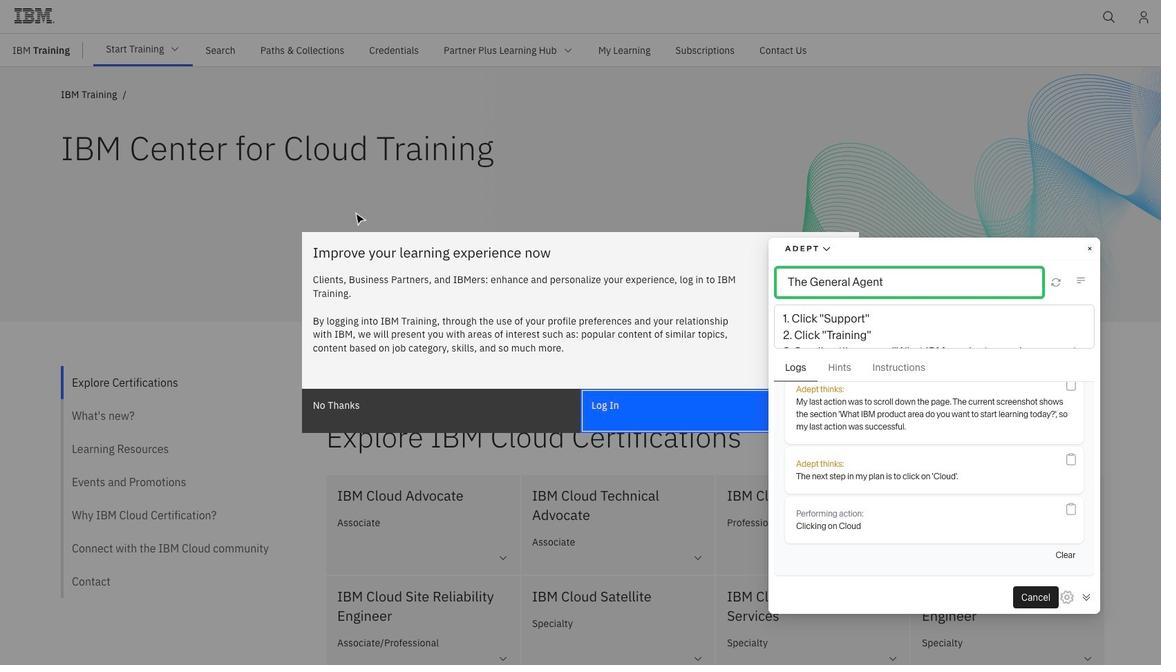 Task type: locate. For each thing, give the bounding box(es) containing it.
1 ibm platform name element from the left
[[0, 34, 1161, 67]]

please log into the training dialog
[[302, 232, 859, 434]]

ibm platform name element
[[0, 34, 1161, 67], [93, 34, 1161, 66]]



Task type: vqa. For each thing, say whether or not it's contained in the screenshot.
please log into the training element
yes



Task type: describe. For each thing, give the bounding box(es) containing it.
please log into the training element
[[0, 0, 1161, 666]]

search image
[[1103, 10, 1116, 24]]

notifications image
[[1137, 10, 1151, 24]]

2 ibm platform name element from the left
[[93, 34, 1161, 66]]



